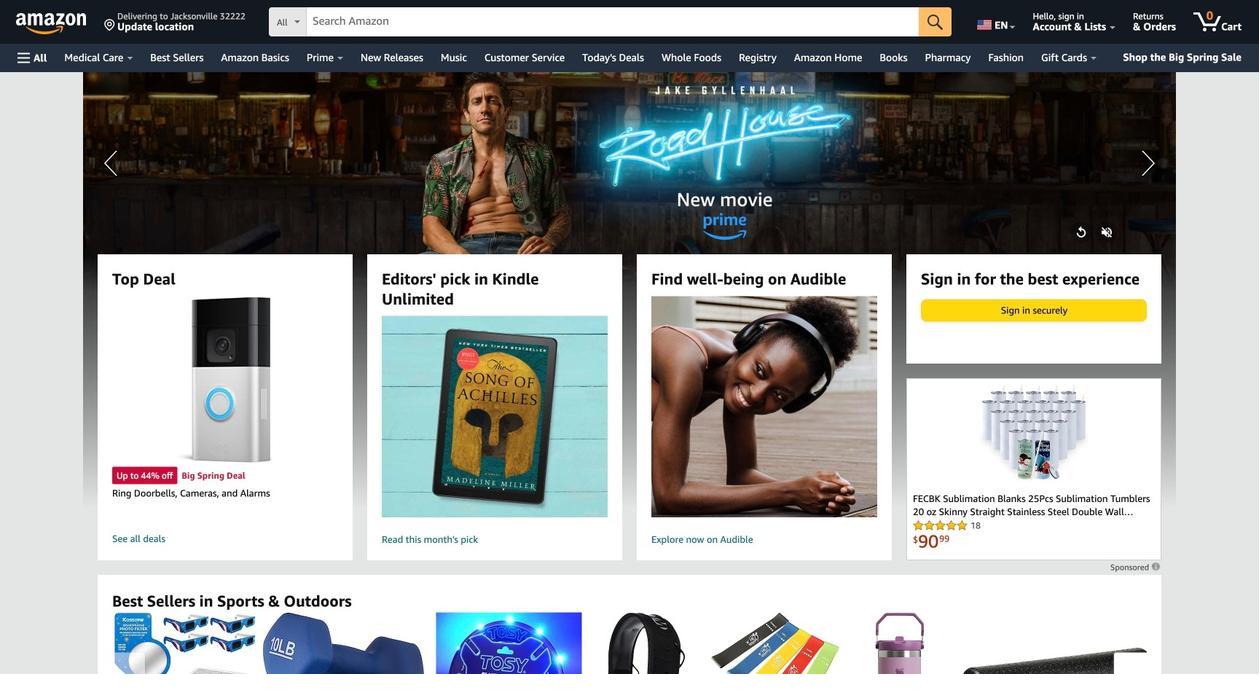 Task type: locate. For each thing, give the bounding box(es) containing it.
Search Amazon text field
[[307, 8, 919, 36]]

None search field
[[269, 7, 952, 38]]

tosy flying ring - 12 leds, super bright, soft, auto light up, safe, waterproof, lightweight frisbee, cool birthday,... image
[[436, 613, 582, 674]]

main content
[[0, 72, 1259, 674]]

editors' pick for march in kindle unlimited: the song of achilles by madeline miller image
[[369, 316, 620, 517]]

list
[[112, 613, 1259, 674]]

navigation navigation
[[0, 0, 1259, 72]]

amazon basics high-density round foam roller for exercise, massage, muscle recovery image
[[960, 648, 1157, 674]]

amazon image
[[16, 13, 87, 35]]

amazon basics easy grip workout dumbbell, neoprene coated, various sets and weights available image
[[263, 613, 429, 674]]

none search field inside navigation navigation
[[269, 7, 952, 38]]

stanley iceflow stainless steel tumbler with straw, vacuum insulated water bottle for home, office or car, reusable cup... image
[[875, 613, 924, 674]]

None submit
[[919, 7, 952, 36]]



Task type: describe. For each thing, give the bounding box(es) containing it.
watch original movie road house with prime now on prime video. image
[[83, 72, 1176, 291]]

none submit inside navigation navigation
[[919, 7, 952, 36]]

a woman with headphones listens to audible. image
[[626, 296, 902, 517]]

solar eclipse glasses approved 2024, (5 pack) ce and iso certified solar eclipse observation glasses, safe shades for... image
[[112, 613, 255, 674]]

ring doorbells, cameras, and alarms image
[[177, 296, 274, 464]]

fit simplify resistance loop exercise bands with instruction guide and carry bag, set of 5 image
[[702, 613, 840, 674]]

walker's razor slim earmuffs image
[[598, 613, 686, 674]]



Task type: vqa. For each thing, say whether or not it's contained in the screenshot.
search field
yes



